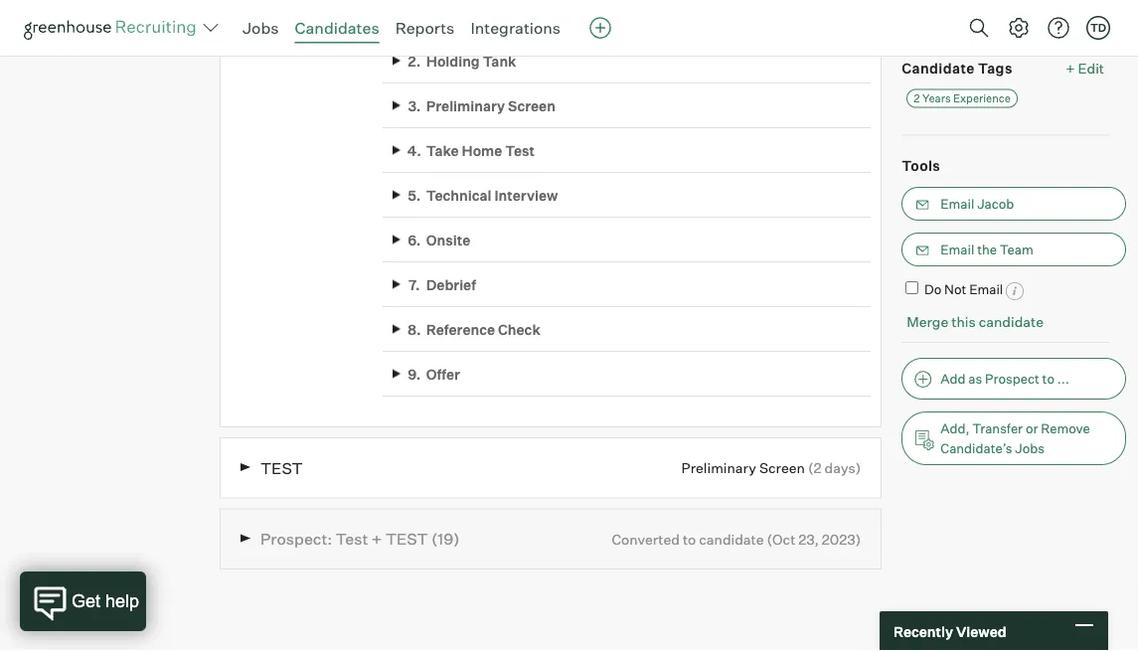 Task type: describe. For each thing, give the bounding box(es) containing it.
tank
[[483, 52, 516, 69]]

email the team button
[[902, 233, 1126, 267]]

0 vertical spatial 2
[[975, 1, 981, 15]]

1 vertical spatial to
[[683, 530, 696, 548]]

email for email the team
[[941, 242, 974, 258]]

6.
[[408, 231, 421, 248]]

converted to candidate (oct 23, 2023)
[[612, 530, 861, 548]]

home
[[462, 142, 502, 159]]

email jacob button
[[902, 187, 1126, 221]]

0 vertical spatial jobs
[[243, 18, 279, 38]]

add, transfer or remove candidate's jobs
[[941, 420, 1090, 456]]

1 vertical spatial test
[[505, 142, 535, 159]]

merge this candidate link
[[907, 313, 1044, 330]]

+ add interview link
[[412, 13, 515, 30]]

candidate for this
[[979, 313, 1044, 330]]

2 years experience link
[[907, 89, 1018, 108]]

5.
[[408, 186, 421, 204]]

7. debrief
[[409, 276, 476, 293]]

4.
[[407, 142, 421, 159]]

do not email
[[924, 281, 1003, 297]]

2 horizontal spatial test
[[902, 1, 924, 15]]

experience
[[953, 92, 1011, 105]]

search image
[[967, 16, 991, 40]]

days
[[983, 1, 1008, 15]]

tools
[[902, 157, 941, 174]]

9. offer
[[408, 365, 460, 383]]

take
[[426, 142, 459, 159]]

debrief
[[426, 276, 476, 293]]

reports link
[[395, 18, 455, 38]]

5. technical interview
[[408, 186, 558, 204]]

reports
[[395, 18, 455, 38]]

add, transfer or remove candidate's jobs button
[[902, 411, 1126, 465]]

0 horizontal spatial 2
[[914, 92, 920, 105]]

8. reference check
[[408, 320, 541, 338]]

(2
[[808, 459, 822, 477]]

prospect
[[985, 371, 1039, 387]]

check
[[498, 320, 541, 338]]

2.
[[408, 52, 421, 69]]

3.
[[408, 97, 421, 114]]

0 vertical spatial screen
[[508, 97, 556, 114]]

Do Not Email checkbox
[[906, 281, 919, 294]]

add as prospect to ... button
[[902, 358, 1126, 399]]

candidate's
[[941, 440, 1012, 456]]

candidate tags
[[902, 59, 1013, 77]]

team
[[1000, 242, 1033, 258]]

preliminary screen (2 days)
[[681, 459, 861, 477]]

2 years experience
[[914, 92, 1011, 105]]

td
[[1090, 21, 1106, 34]]

...
[[1057, 371, 1069, 387]]

9.
[[408, 365, 421, 383]]

configure image
[[1007, 16, 1031, 40]]

the
[[977, 242, 997, 258]]

candidate
[[902, 59, 975, 77]]

interview for + add interview
[[455, 13, 515, 30]]

dumtwo
[[926, 1, 972, 15]]

tags
[[978, 59, 1013, 77]]

2. holding tank
[[408, 52, 516, 69]]

jacob
[[977, 196, 1014, 212]]

4. take home test
[[407, 142, 535, 159]]

email the team
[[941, 242, 1033, 258]]



Task type: locate. For each thing, give the bounding box(es) containing it.
integrations link
[[471, 18, 561, 38]]

add up holding
[[425, 13, 452, 30]]

jobs left 'candidates'
[[243, 18, 279, 38]]

test dumtwo               2 days               ago
[[902, 1, 1029, 15]]

email for email jacob
[[941, 196, 974, 212]]

viewed
[[956, 622, 1006, 640]]

greenhouse recruiting image
[[24, 16, 203, 40]]

screen left (2
[[759, 459, 805, 477]]

jobs down or
[[1015, 440, 1045, 456]]

merge this candidate
[[907, 313, 1044, 330]]

to inside button
[[1042, 371, 1055, 387]]

0 vertical spatial email
[[941, 196, 974, 212]]

to right converted
[[683, 530, 696, 548]]

add
[[425, 13, 452, 30], [941, 371, 966, 387]]

1 vertical spatial email
[[941, 242, 974, 258]]

+
[[412, 13, 421, 30], [1066, 59, 1075, 77], [372, 529, 382, 549]]

0 horizontal spatial screen
[[508, 97, 556, 114]]

+ edit link
[[1061, 54, 1109, 82]]

this
[[952, 313, 976, 330]]

1 horizontal spatial 2
[[975, 1, 981, 15]]

1 horizontal spatial to
[[1042, 371, 1055, 387]]

test left dumtwo
[[902, 1, 924, 15]]

candidate
[[979, 313, 1044, 330], [699, 530, 764, 548]]

email right "not"
[[969, 281, 1003, 297]]

email
[[941, 196, 974, 212], [941, 242, 974, 258], [969, 281, 1003, 297]]

0 vertical spatial preliminary
[[426, 97, 505, 114]]

1 horizontal spatial jobs
[[1015, 440, 1045, 456]]

+ for + add interview
[[412, 13, 421, 30]]

7.
[[409, 276, 420, 293]]

(19)
[[431, 529, 460, 549]]

0 horizontal spatial jobs
[[243, 18, 279, 38]]

candidate left (oct
[[699, 530, 764, 548]]

jobs link
[[243, 18, 279, 38]]

add inside button
[[941, 371, 966, 387]]

transfer
[[972, 420, 1023, 436]]

+ add interview
[[412, 13, 515, 30]]

preliminary up converted to candidate (oct 23, 2023)
[[681, 459, 756, 477]]

holding
[[426, 52, 480, 69]]

2 vertical spatial email
[[969, 281, 1003, 297]]

1 horizontal spatial screen
[[759, 459, 805, 477]]

1 vertical spatial screen
[[759, 459, 805, 477]]

email jacob
[[941, 196, 1014, 212]]

add as prospect to ...
[[941, 371, 1069, 387]]

prospect: test + test (19)
[[260, 529, 460, 549]]

1 horizontal spatial test
[[505, 142, 535, 159]]

0 horizontal spatial add
[[425, 13, 452, 30]]

candidate for to
[[699, 530, 764, 548]]

email left the
[[941, 242, 974, 258]]

0 vertical spatial test
[[902, 1, 924, 15]]

test right home
[[505, 142, 535, 159]]

candidates
[[295, 18, 379, 38]]

test up prospect:
[[260, 458, 303, 478]]

3. preliminary screen
[[408, 97, 556, 114]]

test left "(19)"
[[386, 529, 428, 549]]

td button
[[1086, 16, 1110, 40]]

to left '...' on the bottom right of page
[[1042, 371, 1055, 387]]

0 horizontal spatial candidate
[[699, 530, 764, 548]]

to
[[1042, 371, 1055, 387], [683, 530, 696, 548]]

2023)
[[822, 530, 861, 548]]

0 vertical spatial add
[[425, 13, 452, 30]]

edit
[[1078, 59, 1104, 77]]

preliminary down 2. holding tank
[[426, 97, 505, 114]]

jobs
[[243, 18, 279, 38], [1015, 440, 1045, 456]]

remove
[[1041, 420, 1090, 436]]

6. onsite
[[408, 231, 470, 248]]

interview down home
[[494, 186, 558, 204]]

0 horizontal spatial preliminary
[[426, 97, 505, 114]]

1 vertical spatial +
[[1066, 59, 1075, 77]]

test
[[260, 458, 303, 478], [386, 529, 428, 549]]

1 horizontal spatial test
[[386, 529, 428, 549]]

0 vertical spatial to
[[1042, 371, 1055, 387]]

days)
[[825, 459, 861, 477]]

+ for + edit
[[1066, 59, 1075, 77]]

interview up tank
[[455, 13, 515, 30]]

ago
[[1010, 1, 1029, 15]]

interview
[[455, 13, 515, 30], [494, 186, 558, 204]]

add,
[[941, 420, 970, 436]]

1 vertical spatial candidate
[[699, 530, 764, 548]]

(oct
[[767, 530, 795, 548]]

merge
[[907, 313, 949, 330]]

candidates link
[[295, 18, 379, 38]]

+ left "(19)"
[[372, 529, 382, 549]]

1 horizontal spatial candidate
[[979, 313, 1044, 330]]

2 vertical spatial test
[[336, 529, 368, 549]]

2 horizontal spatial +
[[1066, 59, 1075, 77]]

1 horizontal spatial add
[[941, 371, 966, 387]]

0 horizontal spatial test
[[260, 458, 303, 478]]

0 vertical spatial +
[[412, 13, 421, 30]]

0 horizontal spatial test
[[336, 529, 368, 549]]

offer
[[426, 365, 460, 383]]

1 vertical spatial add
[[941, 371, 966, 387]]

+ up 2.
[[412, 13, 421, 30]]

add left as
[[941, 371, 966, 387]]

0 horizontal spatial +
[[372, 529, 382, 549]]

or
[[1026, 420, 1038, 436]]

screen
[[508, 97, 556, 114], [759, 459, 805, 477]]

0 horizontal spatial to
[[683, 530, 696, 548]]

8.
[[408, 320, 421, 338]]

interview for 5. technical interview
[[494, 186, 558, 204]]

0 vertical spatial interview
[[455, 13, 515, 30]]

converted
[[612, 530, 680, 548]]

1 vertical spatial preliminary
[[681, 459, 756, 477]]

td button
[[1082, 12, 1114, 44]]

recently
[[894, 622, 953, 640]]

integrations
[[471, 18, 561, 38]]

prospect:
[[260, 529, 332, 549]]

+ left edit
[[1066, 59, 1075, 77]]

1 vertical spatial interview
[[494, 186, 558, 204]]

1 horizontal spatial +
[[412, 13, 421, 30]]

test right prospect:
[[336, 529, 368, 549]]

1 vertical spatial 2
[[914, 92, 920, 105]]

2 left years
[[914, 92, 920, 105]]

email left jacob
[[941, 196, 974, 212]]

23,
[[798, 530, 819, 548]]

not
[[944, 281, 967, 297]]

1 vertical spatial jobs
[[1015, 440, 1045, 456]]

test
[[902, 1, 924, 15], [505, 142, 535, 159], [336, 529, 368, 549]]

0 vertical spatial candidate
[[979, 313, 1044, 330]]

1 vertical spatial test
[[386, 529, 428, 549]]

technical
[[426, 186, 492, 204]]

recently viewed
[[894, 622, 1006, 640]]

do
[[924, 281, 942, 297]]

2 left days
[[975, 1, 981, 15]]

screen down tank
[[508, 97, 556, 114]]

as
[[968, 371, 982, 387]]

2 vertical spatial +
[[372, 529, 382, 549]]

preliminary
[[426, 97, 505, 114], [681, 459, 756, 477]]

+ edit
[[1066, 59, 1104, 77]]

candidate right this
[[979, 313, 1044, 330]]

years
[[922, 92, 951, 105]]

jobs inside the add, transfer or remove candidate's jobs
[[1015, 440, 1045, 456]]

onsite
[[426, 231, 470, 248]]

reference
[[426, 320, 495, 338]]

1 horizontal spatial preliminary
[[681, 459, 756, 477]]

0 vertical spatial test
[[260, 458, 303, 478]]



Task type: vqa. For each thing, say whether or not it's contained in the screenshot.


